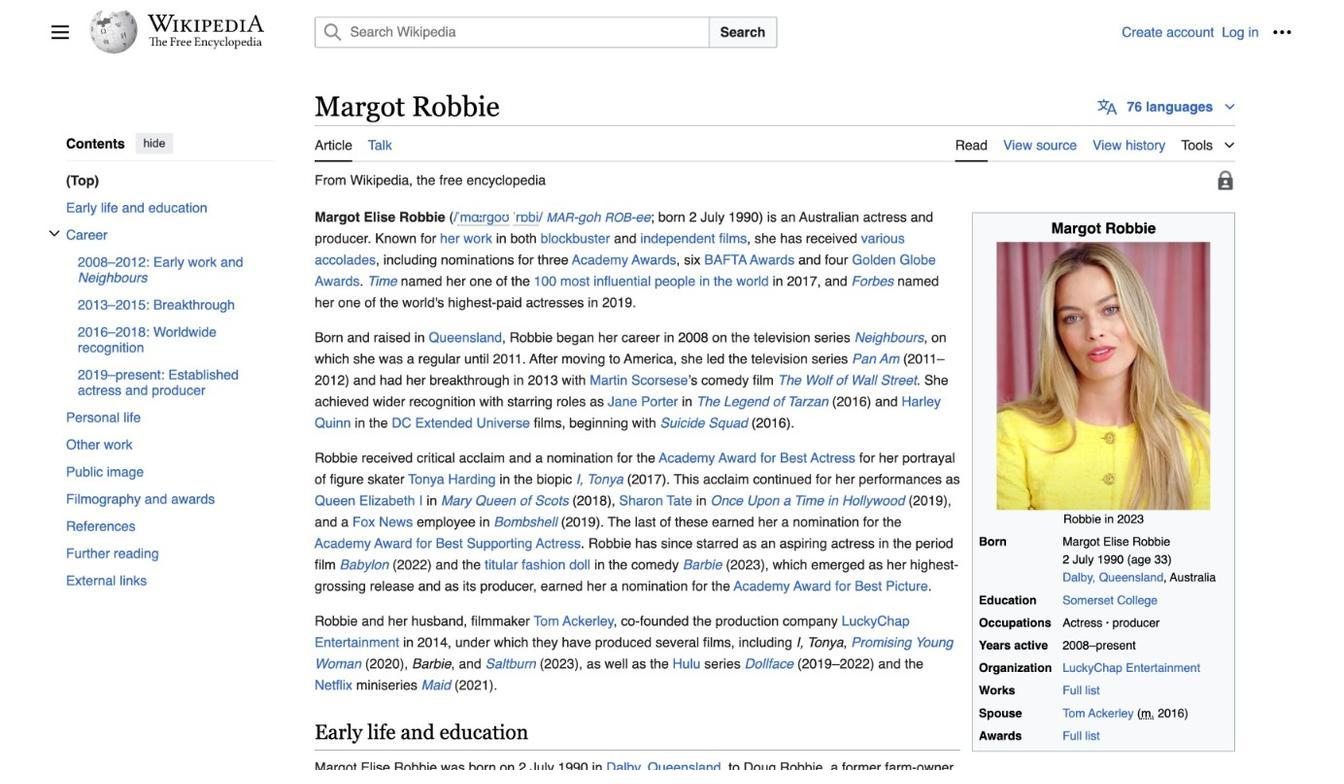 Task type: locate. For each thing, give the bounding box(es) containing it.
main content
[[307, 88, 1293, 771]]

language progressive image
[[1099, 97, 1118, 116]]

personal tools navigation
[[1123, 17, 1299, 48]]

page semi-protected image
[[1217, 170, 1236, 190]]

the free encyclopedia image
[[149, 37, 263, 50]]

Search Wikipedia search field
[[315, 17, 710, 48]]

x small image
[[49, 228, 60, 239]]

None search field
[[292, 17, 1123, 48]]

menu image
[[51, 22, 70, 42]]



Task type: describe. For each thing, give the bounding box(es) containing it.
log in and more options image
[[1273, 22, 1293, 42]]

wikipedia image
[[148, 15, 264, 32]]



Task type: vqa. For each thing, say whether or not it's contained in the screenshot.
The Free Encyclopedia image
yes



